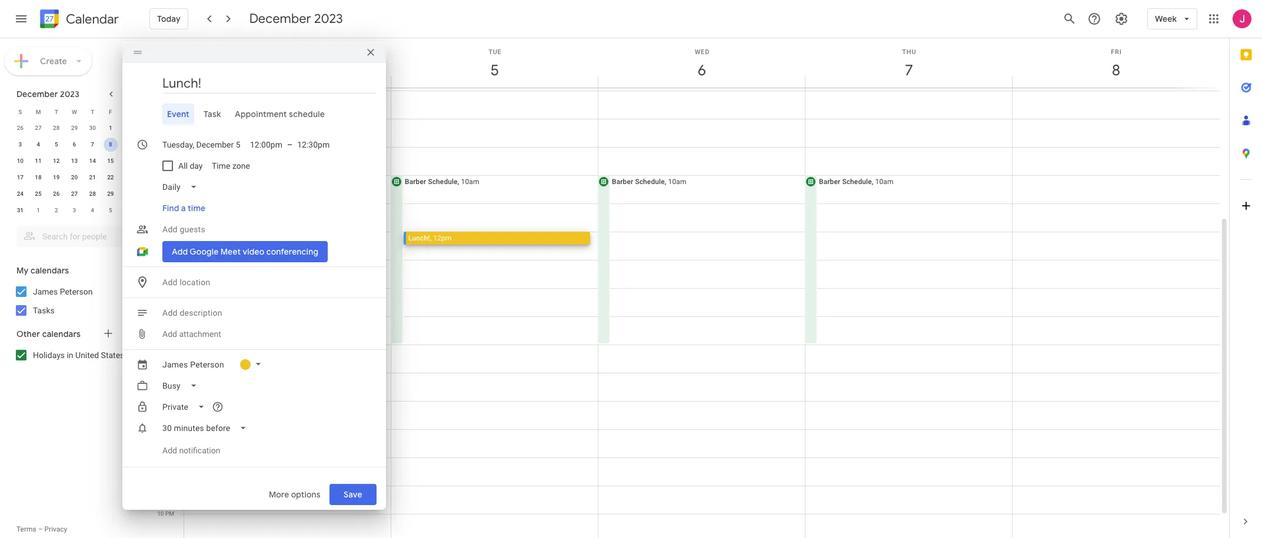 Task type: locate. For each thing, give the bounding box(es) containing it.
row
[[11, 104, 138, 120], [11, 120, 138, 137], [11, 137, 138, 153], [11, 153, 138, 169], [11, 169, 138, 186], [11, 186, 138, 202], [11, 202, 138, 219]]

cell
[[120, 120, 138, 137], [120, 137, 138, 153], [120, 153, 138, 169], [120, 169, 138, 186], [120, 186, 138, 202], [120, 202, 138, 219]]

am for 11 am
[[165, 200, 174, 207]]

row down 13 element
[[11, 169, 138, 186]]

5 row from the top
[[11, 169, 138, 186]]

27 down m on the left of the page
[[35, 125, 42, 131]]

10 down 8 pm
[[157, 511, 164, 517]]

add inside dropdown button
[[162, 225, 178, 234]]

2 for 2 pm
[[161, 285, 164, 291]]

8 inside the fri 8
[[1111, 61, 1120, 80]]

11 element
[[31, 154, 45, 168]]

1 vertical spatial calendars
[[42, 329, 81, 340]]

3 10am from the left
[[875, 178, 894, 186]]

column header
[[184, 38, 391, 88]]

t up november 28 element
[[55, 109, 58, 115]]

3 for january 3 element
[[73, 207, 76, 214]]

add for add attachment
[[162, 330, 177, 339]]

29
[[71, 125, 78, 131], [107, 191, 114, 197]]

12 for 12
[[53, 158, 60, 164]]

0 horizontal spatial 2023
[[60, 89, 79, 99]]

calendars inside dropdown button
[[42, 329, 81, 340]]

pm up 7 pm in the bottom of the page
[[165, 398, 174, 404]]

cell right 'november 30' element
[[120, 120, 138, 137]]

t
[[55, 109, 58, 115], [91, 109, 94, 115]]

event
[[167, 109, 189, 119]]

2 inside january 2 element
[[55, 207, 58, 214]]

11
[[35, 158, 42, 164], [157, 200, 164, 207]]

29 for 'november 29' element
[[71, 125, 78, 131]]

6 pm from the top
[[165, 398, 174, 404]]

7 down the gmt-
[[160, 87, 164, 94]]

4 row from the top
[[11, 153, 138, 169]]

10
[[17, 158, 24, 164], [157, 172, 164, 178], [157, 511, 164, 517]]

0 vertical spatial 26
[[17, 125, 24, 131]]

1 horizontal spatial barber
[[612, 178, 633, 186]]

31
[[17, 207, 24, 214]]

3 down 27 element
[[73, 207, 76, 214]]

0 vertical spatial december
[[249, 11, 311, 27]]

notification
[[179, 446, 220, 455]]

1 horizontal spatial 10am
[[668, 178, 686, 186]]

add down 2 pm
[[162, 308, 178, 318]]

0 vertical spatial 28
[[53, 125, 60, 131]]

row group
[[11, 120, 138, 219]]

1 vertical spatial 28
[[89, 191, 96, 197]]

attachment
[[179, 330, 221, 339]]

other calendars
[[16, 329, 81, 340]]

pm down 2 pm
[[165, 313, 174, 320]]

1 horizontal spatial t
[[91, 109, 94, 115]]

pm for 10 pm
[[165, 511, 174, 517]]

tab list
[[1230, 38, 1262, 506], [132, 104, 377, 125]]

0 vertical spatial calendars
[[31, 265, 69, 276]]

am for 9 am
[[165, 144, 174, 150]]

am up the 9 am
[[165, 115, 174, 122]]

2023
[[314, 11, 343, 27], [60, 89, 79, 99]]

3 add from the top
[[162, 308, 178, 318]]

5 up 6 pm
[[161, 370, 164, 376]]

– right terms 'link'
[[38, 526, 43, 534]]

0 horizontal spatial schedule
[[428, 178, 458, 186]]

4 am from the top
[[165, 172, 174, 178]]

grid containing 5
[[151, 38, 1229, 538]]

0 horizontal spatial 2
[[55, 207, 58, 214]]

2 vertical spatial 10
[[157, 511, 164, 517]]

2 add from the top
[[162, 278, 178, 287]]

6 cell from the top
[[120, 202, 138, 219]]

0 horizontal spatial 12
[[53, 158, 60, 164]]

0 vertical spatial 11
[[35, 158, 42, 164]]

0 horizontal spatial t
[[55, 109, 58, 115]]

james peterson down my calendars dropdown button
[[33, 287, 93, 297]]

pm down 8 pm
[[165, 511, 174, 517]]

1 vertical spatial 26
[[53, 191, 60, 197]]

pm
[[165, 228, 174, 235], [165, 257, 174, 263], [165, 285, 174, 291], [165, 313, 174, 320], [165, 370, 174, 376], [165, 398, 174, 404], [165, 426, 174, 433], [165, 454, 174, 461], [165, 511, 174, 517]]

my calendars
[[16, 265, 69, 276]]

14 element
[[85, 154, 100, 168]]

3 am from the top
[[165, 144, 174, 150]]

– right start time text box
[[287, 140, 293, 149]]

peterson inside my calendars list
[[60, 287, 93, 297]]

1 horizontal spatial 26
[[53, 191, 60, 197]]

to element
[[287, 140, 293, 149]]

2 horizontal spatial 1
[[161, 257, 164, 263]]

lunch! , 12pm
[[408, 234, 452, 242]]

–
[[287, 140, 293, 149], [38, 526, 43, 534]]

0 horizontal spatial 29
[[71, 125, 78, 131]]

11 for 11 am
[[157, 200, 164, 207]]

13
[[71, 158, 78, 164]]

t up 30
[[91, 109, 94, 115]]

1 vertical spatial 3
[[73, 207, 76, 214]]

1 add from the top
[[162, 225, 178, 234]]

0 horizontal spatial peterson
[[60, 287, 93, 297]]

1 horizontal spatial 6
[[161, 398, 164, 404]]

1 row from the top
[[11, 104, 138, 120]]

0 horizontal spatial –
[[38, 526, 43, 534]]

tue 5
[[489, 48, 502, 80]]

19 element
[[49, 171, 63, 185]]

james peterson
[[33, 287, 93, 297], [162, 360, 224, 370]]

,
[[458, 178, 459, 186], [665, 178, 666, 186], [872, 178, 874, 186], [430, 234, 432, 242]]

8 for 8 am
[[160, 115, 164, 122]]

1 vertical spatial 12
[[157, 228, 164, 235]]

5 pm from the top
[[165, 370, 174, 376]]

2 row from the top
[[11, 120, 138, 137]]

5
[[490, 61, 498, 80], [55, 141, 58, 148], [109, 207, 112, 214], [161, 370, 164, 376]]

27 down 20 element
[[71, 191, 78, 197]]

add notification button
[[158, 437, 225, 465]]

1 barber schedule , 10am from the left
[[405, 178, 479, 186]]

6 inside wed 6
[[697, 61, 706, 80]]

None search field
[[0, 221, 146, 247]]

1 10am from the left
[[461, 178, 479, 186]]

10 for 10 pm
[[157, 511, 164, 517]]

2 vertical spatial 1
[[161, 257, 164, 263]]

add for add description
[[162, 308, 178, 318]]

1 down f
[[109, 125, 112, 131]]

am down 05 at the left top of page
[[165, 87, 174, 94]]

1 vertical spatial 11
[[157, 200, 164, 207]]

10 am
[[157, 172, 174, 178]]

7 down thu
[[904, 61, 913, 80]]

pm left "location"
[[165, 285, 174, 291]]

row up 13
[[11, 137, 138, 153]]

james peterson down add attachment
[[162, 360, 224, 370]]

2 pm from the top
[[165, 257, 174, 263]]

0 horizontal spatial tab list
[[132, 104, 377, 125]]

28 right the november 27 element
[[53, 125, 60, 131]]

7 am
[[160, 87, 174, 94]]

0 horizontal spatial 26
[[17, 125, 24, 131]]

0 vertical spatial 2023
[[314, 11, 343, 27]]

0 vertical spatial peterson
[[60, 287, 93, 297]]

0 vertical spatial 29
[[71, 125, 78, 131]]

1 horizontal spatial 12
[[157, 228, 164, 235]]

None field
[[158, 177, 206, 198], [158, 375, 206, 397], [158, 397, 214, 418], [158, 418, 256, 439], [158, 177, 206, 198], [158, 375, 206, 397], [158, 397, 214, 418], [158, 418, 256, 439]]

row containing 17
[[11, 169, 138, 186]]

10 up 17 at the left top of page
[[17, 158, 24, 164]]

24 element
[[13, 187, 27, 201]]

row up 20
[[11, 153, 138, 169]]

my calendars list
[[2, 282, 146, 320]]

thu
[[902, 48, 917, 56]]

1 vertical spatial 2
[[161, 285, 164, 291]]

4 down the november 27 element
[[37, 141, 40, 148]]

10am
[[461, 178, 479, 186], [668, 178, 686, 186], [875, 178, 894, 186]]

grid
[[151, 38, 1229, 538]]

0 vertical spatial james peterson
[[33, 287, 93, 297]]

pm for 8 pm
[[165, 454, 174, 461]]

0 horizontal spatial 6
[[73, 141, 76, 148]]

barber
[[405, 178, 426, 186], [612, 178, 633, 186], [819, 178, 841, 186]]

1 inside 'grid'
[[161, 257, 164, 263]]

2 pm
[[161, 285, 174, 291]]

1 vertical spatial 10
[[157, 172, 164, 178]]

2 horizontal spatial barber
[[819, 178, 841, 186]]

0 vertical spatial 27
[[35, 125, 42, 131]]

november 30 element
[[85, 121, 100, 135]]

12
[[53, 158, 60, 164], [157, 228, 164, 235]]

james down add attachment
[[162, 360, 188, 370]]

cell for 29
[[120, 186, 138, 202]]

11 for 11
[[35, 158, 42, 164]]

10 inside row
[[17, 158, 24, 164]]

january 3 element
[[67, 204, 81, 218]]

pm up 6 pm
[[165, 370, 174, 376]]

0 horizontal spatial james peterson
[[33, 287, 93, 297]]

calendars right my
[[31, 265, 69, 276]]

support image
[[1088, 12, 1102, 26]]

1 inside 'element'
[[37, 207, 40, 214]]

cell right january 5 element
[[120, 202, 138, 219]]

cell right 22 element
[[120, 169, 138, 186]]

add notification
[[162, 446, 220, 455]]

row containing 31
[[11, 202, 138, 219]]

all day
[[178, 161, 203, 171]]

0 horizontal spatial 27
[[35, 125, 42, 131]]

4 down 28 element
[[91, 207, 94, 214]]

pm up 8 pm
[[165, 426, 174, 433]]

row up 'november 29' element
[[11, 104, 138, 120]]

12 inside row
[[53, 158, 60, 164]]

add down "find"
[[162, 225, 178, 234]]

zone
[[233, 161, 250, 171]]

15 element
[[103, 154, 118, 168]]

0 vertical spatial 1
[[109, 125, 112, 131]]

1 horizontal spatial schedule
[[635, 178, 665, 186]]

am right 9
[[165, 144, 174, 150]]

thu 7
[[902, 48, 917, 80]]

terms
[[16, 526, 36, 534]]

2 horizontal spatial schedule
[[842, 178, 872, 186]]

7 down 'november 30' element
[[91, 141, 94, 148]]

18
[[35, 174, 42, 181]]

4 add from the top
[[162, 330, 177, 339]]

7 pm from the top
[[165, 426, 174, 433]]

row down w
[[11, 120, 138, 137]]

8 pm from the top
[[165, 454, 174, 461]]

1 pm from the top
[[165, 228, 174, 235]]

lunch!
[[408, 234, 430, 242]]

27 for 27 element
[[71, 191, 78, 197]]

28 for 28 element
[[89, 191, 96, 197]]

0 vertical spatial 12
[[53, 158, 60, 164]]

november 26 element
[[13, 121, 27, 135]]

2 horizontal spatial 3
[[161, 313, 164, 320]]

8 cell
[[102, 137, 120, 153]]

6 pm
[[161, 398, 174, 404]]

22 element
[[103, 171, 118, 185]]

12 inside 'grid'
[[157, 228, 164, 235]]

1 horizontal spatial barber schedule , 10am
[[612, 178, 686, 186]]

1 horizontal spatial 29
[[107, 191, 114, 197]]

2 vertical spatial 3
[[161, 313, 164, 320]]

1 down 25 element
[[37, 207, 40, 214]]

1 vertical spatial 29
[[107, 191, 114, 197]]

privacy link
[[44, 526, 67, 534]]

28 element
[[85, 187, 100, 201]]

3 cell from the top
[[120, 153, 138, 169]]

row group containing 26
[[11, 120, 138, 219]]

1 horizontal spatial 28
[[89, 191, 96, 197]]

1 for january 1 'element'
[[37, 207, 40, 214]]

find
[[162, 203, 179, 214]]

row containing 26
[[11, 120, 138, 137]]

2 vertical spatial 6
[[161, 398, 164, 404]]

28 down the '21' element
[[89, 191, 96, 197]]

10 down 9
[[157, 172, 164, 178]]

row down 27 element
[[11, 202, 138, 219]]

gmt-
[[154, 78, 168, 85]]

add down 7 pm in the bottom of the page
[[162, 446, 177, 455]]

am left the a
[[165, 200, 174, 207]]

cell right 15 element
[[120, 153, 138, 169]]

3 down november 26 element
[[19, 141, 22, 148]]

peterson down my calendars dropdown button
[[60, 287, 93, 297]]

holidays in united states
[[33, 351, 124, 360]]

8 up 15
[[109, 141, 112, 148]]

5 pm
[[161, 370, 174, 376]]

4
[[37, 141, 40, 148], [91, 207, 94, 214]]

calendars up in
[[42, 329, 81, 340]]

1 vertical spatial 1
[[37, 207, 40, 214]]

1 horizontal spatial 11
[[157, 200, 164, 207]]

2 down 26 element
[[55, 207, 58, 214]]

wed 6
[[695, 48, 710, 80]]

cell down saturday column header
[[120, 137, 138, 153]]

peterson
[[60, 287, 93, 297], [190, 360, 224, 370]]

5 column header
[[391, 38, 598, 88]]

2 horizontal spatial 10am
[[875, 178, 894, 186]]

29 down 22 element
[[107, 191, 114, 197]]

1 vertical spatial december 2023
[[16, 89, 79, 99]]

january 2 element
[[49, 204, 63, 218]]

am down the 9 am
[[165, 172, 174, 178]]

29 down w
[[71, 125, 78, 131]]

6 inside row
[[73, 141, 76, 148]]

my calendars button
[[2, 261, 146, 280]]

19
[[53, 174, 60, 181]]

1 horizontal spatial peterson
[[190, 360, 224, 370]]

1 vertical spatial december
[[16, 89, 58, 99]]

calendars for other calendars
[[42, 329, 81, 340]]

26 down s
[[17, 125, 24, 131]]

4 cell from the top
[[120, 169, 138, 186]]

1 vertical spatial 27
[[71, 191, 78, 197]]

2 horizontal spatial barber schedule , 10am
[[819, 178, 894, 186]]

26 for november 26 element
[[17, 125, 24, 131]]

add
[[162, 225, 178, 234], [162, 278, 178, 287], [162, 308, 178, 318], [162, 330, 177, 339], [162, 446, 177, 455]]

terms link
[[16, 526, 36, 534]]

pm for 12 pm
[[165, 228, 174, 235]]

11 inside 11 element
[[35, 158, 42, 164]]

3 pm from the top
[[165, 285, 174, 291]]

cell right 29 "element"
[[120, 186, 138, 202]]

8 down 7 pm in the bottom of the page
[[161, 454, 164, 461]]

1 horizontal spatial 2
[[161, 285, 164, 291]]

pm for 7 pm
[[165, 426, 174, 433]]

add down "3 pm"
[[162, 330, 177, 339]]

5 cell from the top
[[120, 186, 138, 202]]

5 add from the top
[[162, 446, 177, 455]]

cell for 1
[[120, 120, 138, 137]]

location
[[180, 278, 210, 287]]

find a time
[[162, 203, 206, 214]]

1 schedule from the left
[[428, 178, 458, 186]]

add guests
[[162, 225, 205, 234]]

2 up "3 pm"
[[161, 285, 164, 291]]

12 element
[[49, 154, 63, 168]]

10 for 10 am
[[157, 172, 164, 178]]

29 inside "element"
[[107, 191, 114, 197]]

2 am from the top
[[165, 115, 174, 122]]

0 horizontal spatial barber
[[405, 178, 426, 186]]

15
[[107, 158, 114, 164]]

7
[[904, 61, 913, 80], [160, 87, 164, 94], [91, 141, 94, 148], [161, 426, 164, 433]]

9 pm from the top
[[165, 511, 174, 517]]

peterson down attachment
[[190, 360, 224, 370]]

0 horizontal spatial 3
[[19, 141, 22, 148]]

james up tasks
[[33, 287, 58, 297]]

0 horizontal spatial barber schedule , 10am
[[405, 178, 479, 186]]

5 link
[[481, 57, 508, 84]]

1 down 12 pm
[[161, 257, 164, 263]]

26 for 26 element
[[53, 191, 60, 197]]

november 29 element
[[67, 121, 81, 135]]

0 horizontal spatial december 2023
[[16, 89, 79, 99]]

united
[[75, 351, 99, 360]]

4 pm from the top
[[165, 313, 174, 320]]

12 pm
[[157, 228, 174, 235]]

2 inside 'grid'
[[161, 285, 164, 291]]

7 inside row
[[91, 141, 94, 148]]

29 element
[[103, 187, 118, 201]]

cell for 22
[[120, 169, 138, 186]]

pm down 7 pm in the bottom of the page
[[165, 454, 174, 461]]

1 horizontal spatial 3
[[73, 207, 76, 214]]

3 row from the top
[[11, 137, 138, 153]]

6 down the wed
[[697, 61, 706, 80]]

2 barber schedule , 10am from the left
[[612, 178, 686, 186]]

pm left guests
[[165, 228, 174, 235]]

1 am from the top
[[165, 87, 174, 94]]

0 horizontal spatial 28
[[53, 125, 60, 131]]

0 horizontal spatial 10am
[[461, 178, 479, 186]]

1 horizontal spatial 1
[[109, 125, 112, 131]]

11 left the a
[[157, 200, 164, 207]]

7 column header
[[805, 38, 1013, 88]]

0 horizontal spatial december
[[16, 89, 58, 99]]

8 left "event"
[[160, 115, 164, 122]]

20 element
[[67, 171, 81, 185]]

1 horizontal spatial december 2023
[[249, 11, 343, 27]]

am for 8 am
[[165, 115, 174, 122]]

2 t from the left
[[91, 109, 94, 115]]

time
[[212, 161, 231, 171]]

calendars inside dropdown button
[[31, 265, 69, 276]]

0 vertical spatial 6
[[697, 61, 706, 80]]

12 down "find"
[[157, 228, 164, 235]]

0 vertical spatial james
[[33, 287, 58, 297]]

6 up 7 pm in the bottom of the page
[[161, 398, 164, 404]]

8 for 8 pm
[[161, 454, 164, 461]]

row containing 24
[[11, 186, 138, 202]]

0 vertical spatial 2
[[55, 207, 58, 214]]

5 down "tue"
[[490, 61, 498, 80]]

add attachment
[[162, 330, 221, 339]]

5 am from the top
[[165, 200, 174, 207]]

0 horizontal spatial 11
[[35, 158, 42, 164]]

0 horizontal spatial 1
[[37, 207, 40, 214]]

1 vertical spatial –
[[38, 526, 43, 534]]

add attachment button
[[158, 324, 226, 345]]

1 horizontal spatial tab list
[[1230, 38, 1262, 506]]

3 down 2 pm
[[161, 313, 164, 320]]

10 element
[[13, 154, 27, 168]]

james
[[33, 287, 58, 297], [162, 360, 188, 370]]

8 inside cell
[[109, 141, 112, 148]]

add location
[[162, 278, 210, 287]]

1 cell from the top
[[120, 120, 138, 137]]

december 2023
[[249, 11, 343, 27], [16, 89, 79, 99]]

6 column header
[[598, 38, 806, 88]]

7 up 8 pm
[[161, 426, 164, 433]]

8 down the fri
[[1111, 61, 1120, 80]]

schedule
[[428, 178, 458, 186], [635, 178, 665, 186], [842, 178, 872, 186]]

14
[[89, 158, 96, 164]]

11 up 18
[[35, 158, 42, 164]]

0 vertical spatial 4
[[37, 141, 40, 148]]

6 row from the top
[[11, 186, 138, 202]]

1 horizontal spatial 4
[[91, 207, 94, 214]]

january 5 element
[[103, 204, 118, 218]]

12 for 12 pm
[[157, 228, 164, 235]]

25 element
[[31, 187, 45, 201]]

5 down 29 "element"
[[109, 207, 112, 214]]

0 vertical spatial –
[[287, 140, 293, 149]]

Add title text field
[[162, 75, 377, 92]]

6 down 'november 29' element
[[73, 141, 76, 148]]

january 4 element
[[85, 204, 100, 218]]

2 10am from the left
[[668, 178, 686, 186]]

pm up add location
[[165, 257, 174, 263]]

2 horizontal spatial 6
[[697, 61, 706, 80]]

12 up '19' at the left of the page
[[53, 158, 60, 164]]

row up january 3 element
[[11, 186, 138, 202]]

week
[[1155, 14, 1177, 24]]

7 row from the top
[[11, 202, 138, 219]]

1 horizontal spatial james peterson
[[162, 360, 224, 370]]

0 horizontal spatial james
[[33, 287, 58, 297]]

1 vertical spatial 6
[[73, 141, 76, 148]]

26 down 19 element
[[53, 191, 60, 197]]

1 horizontal spatial james
[[162, 360, 188, 370]]

3 for 3 pm
[[161, 313, 164, 320]]

1 horizontal spatial 2023
[[314, 11, 343, 27]]

11 inside 'grid'
[[157, 200, 164, 207]]

fri
[[1111, 48, 1122, 56]]

add down 1 pm
[[162, 278, 178, 287]]

0 vertical spatial 10
[[17, 158, 24, 164]]

1 horizontal spatial 27
[[71, 191, 78, 197]]



Task type: describe. For each thing, give the bounding box(es) containing it.
row containing 3
[[11, 137, 138, 153]]

8 for 8
[[109, 141, 112, 148]]

add for add notification
[[162, 446, 177, 455]]

add for add guests
[[162, 225, 178, 234]]

21 element
[[85, 171, 100, 185]]

cell for 5
[[120, 202, 138, 219]]

find a time button
[[158, 198, 210, 219]]

1 vertical spatial 2023
[[60, 89, 79, 99]]

s
[[18, 109, 22, 115]]

pm for 5 pm
[[165, 370, 174, 376]]

1 pm
[[161, 257, 174, 263]]

30
[[89, 125, 96, 131]]

3 barber from the left
[[819, 178, 841, 186]]

november 27 element
[[31, 121, 45, 135]]

6 for 6
[[73, 141, 76, 148]]

2 barber from the left
[[612, 178, 633, 186]]

week button
[[1148, 5, 1198, 33]]

saturday column header
[[120, 104, 138, 120]]

28 for november 28 element
[[53, 125, 60, 131]]

End time text field
[[297, 138, 330, 152]]

create button
[[5, 47, 92, 75]]

gmt-05
[[154, 78, 174, 85]]

pm for 1 pm
[[165, 257, 174, 263]]

day
[[190, 161, 203, 171]]

add for add location
[[162, 278, 178, 287]]

add guests button
[[158, 219, 377, 240]]

am for 7 am
[[165, 87, 174, 94]]

21
[[89, 174, 96, 181]]

1 horizontal spatial december
[[249, 11, 311, 27]]

event button
[[162, 104, 194, 125]]

calendar element
[[38, 7, 119, 33]]

in
[[67, 351, 73, 360]]

1 vertical spatial james
[[162, 360, 188, 370]]

1 vertical spatial peterson
[[190, 360, 224, 370]]

17
[[17, 174, 24, 181]]

3 pm
[[161, 313, 174, 320]]

1 horizontal spatial –
[[287, 140, 293, 149]]

12pm
[[433, 234, 452, 242]]

calendar
[[66, 11, 119, 27]]

settings menu image
[[1115, 12, 1129, 26]]

pm for 6 pm
[[165, 398, 174, 404]]

calendars for my calendars
[[31, 265, 69, 276]]

11 am
[[157, 200, 174, 207]]

holidays
[[33, 351, 65, 360]]

james peterson inside my calendars list
[[33, 287, 93, 297]]

18 element
[[31, 171, 45, 185]]

8 column header
[[1012, 38, 1220, 88]]

27 for the november 27 element
[[35, 125, 42, 131]]

f
[[109, 109, 112, 115]]

a
[[181, 203, 186, 214]]

2 cell from the top
[[120, 137, 138, 153]]

w
[[72, 109, 77, 115]]

pm for 3 pm
[[165, 313, 174, 320]]

9
[[160, 144, 164, 150]]

appointment
[[235, 109, 287, 119]]

privacy
[[44, 526, 67, 534]]

10 for 10
[[17, 158, 24, 164]]

24
[[17, 191, 24, 197]]

wed
[[695, 48, 710, 56]]

today
[[157, 14, 180, 24]]

31 element
[[13, 204, 27, 218]]

description
[[180, 308, 222, 318]]

Start date text field
[[162, 138, 241, 152]]

appointment schedule button
[[230, 104, 330, 125]]

my
[[16, 265, 28, 276]]

8 am
[[160, 115, 174, 122]]

task button
[[199, 104, 226, 125]]

schedule
[[289, 109, 325, 119]]

7 for 7 am
[[160, 87, 164, 94]]

tasks
[[33, 306, 55, 315]]

time
[[188, 203, 206, 214]]

tue
[[489, 48, 502, 56]]

calendar heading
[[64, 11, 119, 27]]

1 t from the left
[[55, 109, 58, 115]]

26 element
[[49, 187, 63, 201]]

cell for 15
[[120, 153, 138, 169]]

january 1 element
[[31, 204, 45, 218]]

row containing s
[[11, 104, 138, 120]]

other calendars button
[[2, 325, 146, 344]]

27 element
[[67, 187, 81, 201]]

1 for 1 pm
[[161, 257, 164, 263]]

add other calendars image
[[102, 328, 114, 340]]

7 link
[[896, 57, 923, 84]]

25
[[35, 191, 42, 197]]

2 schedule from the left
[[635, 178, 665, 186]]

Search for people text field
[[24, 226, 127, 247]]

guests
[[180, 225, 205, 234]]

29 for 29 "element"
[[107, 191, 114, 197]]

0 vertical spatial december 2023
[[249, 11, 343, 27]]

2 for 2
[[55, 207, 58, 214]]

row containing 10
[[11, 153, 138, 169]]

today button
[[149, 5, 188, 33]]

m
[[36, 109, 41, 115]]

0 vertical spatial 3
[[19, 141, 22, 148]]

all
[[178, 161, 188, 171]]

3 schedule from the left
[[842, 178, 872, 186]]

november 28 element
[[49, 121, 63, 135]]

3 barber schedule , 10am from the left
[[819, 178, 894, 186]]

time zone button
[[207, 155, 255, 177]]

17 element
[[13, 171, 27, 185]]

appointment schedule
[[235, 109, 325, 119]]

05
[[168, 78, 174, 85]]

1 vertical spatial 4
[[91, 207, 94, 214]]

main drawer image
[[14, 12, 28, 26]]

7 for 7
[[91, 141, 94, 148]]

states
[[101, 351, 124, 360]]

add description
[[162, 308, 222, 318]]

13 element
[[67, 154, 81, 168]]

time zone
[[212, 161, 250, 171]]

22
[[107, 174, 114, 181]]

december 2023 grid
[[11, 104, 138, 219]]

task
[[203, 109, 221, 119]]

7 for 7 pm
[[161, 426, 164, 433]]

add description button
[[158, 302, 377, 324]]

10 pm
[[157, 511, 174, 517]]

1 vertical spatial james peterson
[[162, 360, 224, 370]]

pm for 2 pm
[[165, 285, 174, 291]]

9 am
[[160, 144, 174, 150]]

5 down november 28 element
[[55, 141, 58, 148]]

add location button
[[158, 272, 377, 293]]

other
[[16, 329, 40, 340]]

am for 10 am
[[165, 172, 174, 178]]

7 inside 'thu 7'
[[904, 61, 913, 80]]

5 inside tue 5
[[490, 61, 498, 80]]

fri 8
[[1111, 48, 1122, 80]]

tab list containing event
[[132, 104, 377, 125]]

6 for 6 pm
[[161, 398, 164, 404]]

james inside my calendars list
[[33, 287, 58, 297]]

Start time text field
[[250, 138, 282, 152]]

1 barber from the left
[[405, 178, 426, 186]]

8 link
[[1103, 57, 1130, 84]]

0 horizontal spatial 4
[[37, 141, 40, 148]]

8 pm
[[161, 454, 174, 461]]

7 pm
[[161, 426, 174, 433]]



Task type: vqa. For each thing, say whether or not it's contained in the screenshot.


